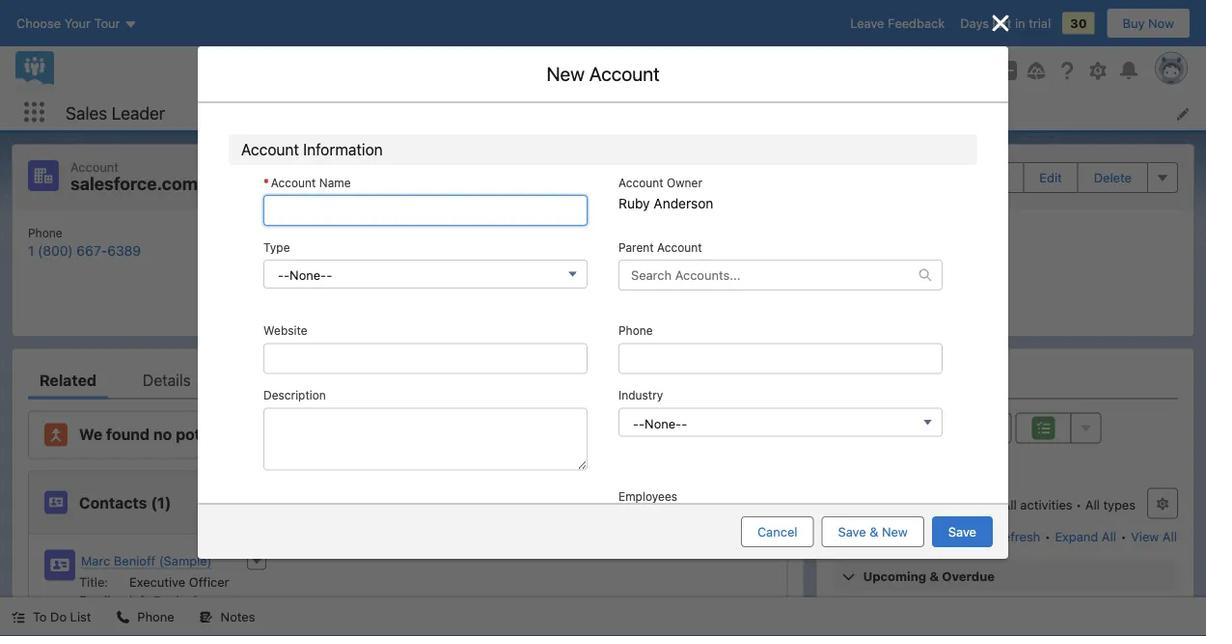 Task type: locate. For each thing, give the bounding box(es) containing it.
6389
[[107, 242, 141, 258], [204, 612, 235, 626]]

1 vertical spatial edit
[[1040, 170, 1062, 185]]

text default image left to
[[12, 610, 25, 624]]

edit for edit salesforce.com (sample)
[[480, 62, 513, 85]]

refresh • expand all • view all
[[996, 529, 1177, 543]]

of inside the a parent account can't be the child of an account it's already a parent of.
[[813, 273, 824, 286]]

2 horizontal spatial text default image
[[919, 268, 932, 282]]

edit salesforce.com (sample)
[[480, 62, 726, 85]]

1 vertical spatial new
[[729, 495, 755, 510]]

view down types
[[1131, 529, 1159, 543]]

* for account name
[[240, 159, 246, 172]]

=
[[860, 121, 867, 135]]

1 vertical spatial of
[[328, 425, 343, 443]]

save down "time"
[[949, 525, 977, 539]]

--none-- button down phone phone field
[[619, 408, 943, 437]]

owner for account owner
[[663, 159, 699, 172]]

save for save
[[949, 525, 977, 539]]

None text field
[[238, 176, 588, 207]]

0 vertical spatial edit
[[480, 62, 513, 85]]

0 horizontal spatial 667-
[[77, 242, 107, 258]]

& for new
[[870, 525, 879, 539]]

0 horizontal spatial account
[[668, 273, 712, 286]]

0 horizontal spatial salesforce.com
[[70, 173, 198, 194]]

account right the an
[[844, 273, 888, 286]]

text default image inside to do list button
[[12, 610, 25, 624]]

new for new account
[[547, 62, 585, 85]]

account up of.
[[668, 273, 712, 286]]

account.
[[379, 425, 446, 443]]

2 account from the left
[[844, 273, 888, 286]]

0 vertical spatial --none-- button
[[263, 260, 588, 289]]

anderson up can't
[[709, 244, 768, 260]]

0 horizontal spatial text default image
[[12, 610, 25, 624]]

1 vertical spatial &
[[930, 568, 939, 583]]

feedback
[[888, 16, 945, 30]]

0 vertical spatial (sample)
[[650, 62, 726, 85]]

1 vertical spatial 667-
[[175, 612, 204, 626]]

1 horizontal spatial --none-- button
[[619, 408, 943, 437]]

1 list item from the left
[[246, 95, 313, 130]]

6389 inside the phone 1 (800) 667-6389
[[107, 242, 141, 258]]

0 vertical spatial owner
[[663, 159, 699, 172]]

1 horizontal spatial none-
[[645, 416, 682, 430]]

1 horizontal spatial salesforce.com
[[517, 62, 645, 85]]

anderson down the account owner
[[654, 195, 714, 211]]

(sample) down * account name
[[202, 173, 278, 194]]

0 horizontal spatial --none--
[[278, 268, 332, 282]]

2 save from the left
[[949, 525, 977, 539]]

0 horizontal spatial ruby
[[619, 195, 650, 211]]

left
[[993, 16, 1012, 30]]

• up the 'expand'
[[1076, 498, 1082, 512]]

1 vertical spatial none-
[[645, 416, 682, 430]]

1 vertical spatial anderson
[[709, 244, 768, 260]]

of left this in the left bottom of the page
[[328, 425, 343, 443]]

1 horizontal spatial 1
[[129, 612, 135, 626]]

to
[[33, 609, 47, 624]]

(sample) for marc benioff (sample)
[[159, 553, 212, 568]]

None text field
[[263, 195, 588, 226]]

buy now button
[[1107, 8, 1191, 39]]

0 vertical spatial --none--
[[278, 268, 332, 282]]

0 vertical spatial 667-
[[77, 242, 107, 258]]

executive
[[129, 574, 185, 589]]

address
[[239, 226, 284, 239]]

text default image for to do list
[[12, 610, 25, 624]]

text default image down info@salesforce.com link
[[199, 610, 213, 624]]

information up account name
[[303, 140, 383, 159]]

1 vertical spatial view
[[1131, 529, 1159, 543]]

salesforce.com (sample)
[[70, 173, 278, 194]]

all left types
[[1085, 498, 1100, 512]]

1 vertical spatial *
[[240, 159, 246, 172]]

view
[[868, 170, 897, 185], [1131, 529, 1159, 543]]

tab list
[[28, 360, 788, 399]]

anderson
[[654, 195, 714, 211], [709, 244, 768, 260]]

1 horizontal spatial save
[[949, 525, 977, 539]]

of
[[813, 273, 824, 286], [328, 425, 343, 443]]

billing address one market st suite 300 san francisco, ca 94105
[[203, 226, 359, 298]]

1 horizontal spatial account
[[844, 273, 888, 286]]

name
[[296, 159, 328, 172], [319, 176, 351, 189]]

1 vertical spatial --none--
[[633, 416, 687, 430]]

phone button
[[105, 597, 186, 636]]

parent up of.
[[630, 273, 665, 286]]

leave feedback
[[850, 16, 945, 30]]

to do list
[[33, 609, 91, 624]]

new inside related tab panel
[[729, 495, 755, 510]]

1 horizontal spatial new
[[729, 495, 755, 510]]

employees
[[619, 490, 678, 503]]

phone inside button
[[137, 609, 174, 624]]

6389 down info@salesforce.com
[[204, 612, 235, 626]]

•
[[993, 498, 999, 512], [1076, 498, 1082, 512], [1045, 529, 1051, 543], [1121, 529, 1127, 543]]

account
[[590, 62, 660, 85], [241, 140, 299, 159], [248, 159, 293, 172], [615, 159, 660, 172], [70, 159, 119, 174], [900, 170, 948, 185], [271, 176, 316, 189], [619, 176, 664, 189], [657, 240, 702, 254], [218, 549, 276, 567]]

1 save from the left
[[838, 525, 866, 539]]

1 horizontal spatial list item
[[525, 95, 606, 130]]

view account hierarchy
[[868, 170, 1008, 185]]

all left "time"
[[946, 498, 961, 512]]

all right expand all button
[[1163, 529, 1177, 543]]

0 horizontal spatial of
[[328, 425, 343, 443]]

667- inside the phone 1 (800) 667-6389
[[77, 242, 107, 258]]

--none-- button for industry
[[619, 408, 943, 437]]

1 horizontal spatial (800)
[[139, 612, 172, 626]]

2 industry from the top
[[619, 388, 663, 402]]

phone inside the phone 1 (800) 667-6389
[[28, 226, 62, 239]]

2 vertical spatial *
[[263, 176, 269, 189]]

anderson inside account owner ruby anderson
[[654, 195, 714, 211]]

home link
[[188, 95, 246, 130]]

1 vertical spatial 1
[[129, 612, 135, 626]]

information up "hierarchy"
[[926, 121, 993, 135]]

benioff
[[114, 553, 156, 568]]

1 vertical spatial ruby
[[674, 244, 705, 260]]

none- up employees
[[645, 416, 682, 430]]

1 industry from the top
[[619, 381, 663, 394]]

name up account name
[[296, 159, 328, 172]]

0 vertical spatial *
[[848, 121, 854, 135]]

billing
[[203, 226, 236, 239]]

none- down st
[[290, 268, 326, 282]]

potential
[[176, 425, 242, 443]]

1 vertical spatial owner
[[667, 176, 703, 189]]

(sample) up officer
[[159, 553, 212, 568]]

type
[[238, 221, 265, 234], [263, 240, 290, 254]]

contacts
[[79, 493, 147, 512]]

parent
[[630, 273, 665, 286], [619, 290, 654, 304]]

2 vertical spatial (sample)
[[159, 553, 212, 568]]

trial
[[1029, 16, 1051, 30]]

owner for account owner ruby anderson
[[667, 176, 703, 189]]

all up refresh
[[1002, 498, 1017, 512]]

text default image right it's at the top of page
[[919, 268, 932, 282]]

--none-- down st
[[278, 268, 332, 282]]

1 horizontal spatial &
[[930, 568, 939, 583]]

0 horizontal spatial edit
[[480, 62, 513, 85]]

0 vertical spatial of
[[813, 273, 824, 286]]

1 vertical spatial (800)
[[139, 612, 172, 626]]

1 horizontal spatial text default image
[[199, 610, 213, 624]]

0 vertical spatial view
[[868, 170, 897, 185]]

save & new
[[838, 525, 908, 539]]

new button
[[713, 487, 772, 518]]

1 horizontal spatial --none--
[[633, 416, 687, 430]]

type down address
[[263, 240, 290, 254]]

0 vertical spatial 1
[[28, 242, 34, 258]]

1 vertical spatial --none-- button
[[619, 408, 943, 437]]

0 vertical spatial (800)
[[38, 242, 73, 258]]

details link
[[143, 360, 191, 399]]

edit button
[[1023, 162, 1079, 193]]

2 vertical spatial new
[[882, 525, 908, 539]]

1 horizontal spatial of
[[813, 273, 824, 286]]

* down * account name
[[263, 176, 269, 189]]

name down account information
[[319, 176, 351, 189]]

-
[[278, 268, 284, 282], [284, 268, 290, 282], [326, 268, 332, 282], [633, 416, 639, 430], [639, 416, 645, 430], [682, 416, 687, 430]]

Phone telephone field
[[619, 343, 943, 374]]

activities
[[1020, 498, 1073, 512]]

0 vertical spatial &
[[870, 525, 879, 539]]

0 horizontal spatial &
[[870, 525, 879, 539]]

0 vertical spatial 1 (800) 667-6389 link
[[28, 242, 141, 258]]

description up we found no potential duplicates of this account.
[[238, 381, 301, 394]]

type up "market"
[[238, 221, 265, 234]]

--none-- button
[[263, 260, 588, 289], [619, 408, 943, 437]]

1 vertical spatial information
[[303, 140, 383, 159]]

owner inside account owner ruby anderson
[[667, 176, 703, 189]]

1 account from the left
[[668, 273, 712, 286]]

marc benioff (sample)
[[81, 553, 212, 568]]

account owner ruby anderson
[[619, 176, 714, 211]]

do
[[50, 609, 67, 624]]

owner down the account owner
[[667, 176, 703, 189]]

text default image inside notes button
[[199, 610, 213, 624]]

0 horizontal spatial save
[[838, 525, 866, 539]]

salesforce.com
[[517, 62, 645, 85], [70, 173, 198, 194]]

text default image
[[116, 610, 130, 624]]

no
[[153, 425, 172, 443]]

0 horizontal spatial view
[[868, 170, 897, 185]]

(800) inside related tab panel
[[139, 612, 172, 626]]

1 vertical spatial salesforce.com
[[70, 173, 198, 194]]

0 horizontal spatial --none-- button
[[263, 260, 588, 289]]

info@salesforce.com
[[129, 593, 251, 608]]

text default image
[[919, 268, 932, 282], [12, 610, 25, 624], [199, 610, 213, 624]]

of left the an
[[813, 273, 824, 286]]

list item down edit salesforce.com (sample)
[[525, 95, 606, 130]]

filters:
[[903, 498, 943, 512]]

Phone text field
[[619, 336, 968, 367]]

Parent Account text field
[[620, 261, 919, 290]]

edit
[[480, 62, 513, 85], [1040, 170, 1062, 185]]

1 horizontal spatial view
[[1131, 529, 1159, 543]]

0 horizontal spatial new
[[547, 62, 585, 85]]

2 horizontal spatial *
[[848, 121, 854, 135]]

inverse image
[[989, 12, 1012, 35], [989, 12, 1012, 35]]

save up upcoming
[[838, 525, 866, 539]]

edit inside button
[[1040, 170, 1062, 185]]

none-
[[290, 268, 326, 282], [645, 416, 682, 430]]

already
[[911, 273, 951, 286]]

& inside button
[[870, 525, 879, 539]]

1 vertical spatial type
[[263, 240, 290, 254]]

parent down a
[[619, 290, 654, 304]]

account
[[668, 273, 712, 286], [844, 273, 888, 286]]

0 vertical spatial none-
[[290, 268, 326, 282]]

0 vertical spatial ruby
[[619, 195, 650, 211]]

save inside 'button'
[[949, 525, 977, 539]]

0 horizontal spatial 1
[[28, 242, 34, 258]]

1 vertical spatial 6389
[[204, 612, 235, 626]]

6389 down salesforce.com (sample)
[[107, 242, 141, 258]]

1 inside the phone 1 (800) 667-6389
[[28, 242, 34, 258]]

list item
[[246, 95, 313, 130], [525, 95, 606, 130]]

• left the 'expand'
[[1045, 529, 1051, 543]]

Employees text field
[[619, 489, 968, 520]]

information
[[926, 121, 993, 135], [303, 140, 383, 159]]

0 horizontal spatial 6389
[[107, 242, 141, 258]]

owner up account owner ruby anderson
[[663, 159, 699, 172]]

hierarchy
[[952, 170, 1008, 185]]

& left overdue
[[930, 568, 939, 583]]

0 horizontal spatial list item
[[246, 95, 313, 130]]

account summary
[[218, 549, 347, 567]]

0 vertical spatial 6389
[[107, 242, 141, 258]]

0 horizontal spatial *
[[240, 159, 246, 172]]

delete
[[1094, 170, 1132, 185]]

summary
[[280, 549, 347, 567]]

& inside dropdown button
[[930, 568, 939, 583]]

ruby inside account owner ruby anderson
[[619, 195, 650, 211]]

* left '=' on the top of the page
[[848, 121, 854, 135]]

& up upcoming
[[870, 525, 879, 539]]

new for new
[[729, 495, 755, 510]]

0 horizontal spatial none-
[[290, 268, 326, 282]]

0 vertical spatial anderson
[[654, 195, 714, 211]]

save inside button
[[838, 525, 866, 539]]

view down required
[[868, 170, 897, 185]]

list
[[13, 210, 1194, 336]]

--none-- button up website text box
[[263, 260, 588, 289]]

0 vertical spatial information
[[926, 121, 993, 135]]

san
[[203, 282, 226, 298]]

1 horizontal spatial 667-
[[175, 612, 204, 626]]

(sample) inside related tab panel
[[159, 553, 212, 568]]

667- inside related tab panel
[[175, 612, 204, 626]]

0 horizontal spatial information
[[303, 140, 383, 159]]

now
[[1149, 16, 1175, 30]]

1
[[28, 242, 34, 258], [129, 612, 135, 626]]

(sample)
[[650, 62, 726, 85], [202, 173, 278, 194], [159, 553, 212, 568]]

account inside button
[[900, 170, 948, 185]]

* down home link at the left
[[240, 159, 246, 172]]

child
[[784, 273, 810, 286]]

(sample) up home list
[[650, 62, 726, 85]]

--none-- up employees
[[633, 416, 687, 430]]

list item up account information
[[246, 95, 313, 130]]

1 horizontal spatial edit
[[1040, 170, 1062, 185]]

of inside related tab panel
[[328, 425, 343, 443]]

(1)
[[151, 493, 171, 512]]

1 horizontal spatial *
[[263, 176, 269, 189]]

expand
[[1055, 529, 1099, 543]]

1 horizontal spatial 6389
[[204, 612, 235, 626]]

related tab panel
[[28, 399, 788, 636]]

found
[[106, 425, 150, 443]]

0 vertical spatial salesforce.com
[[517, 62, 645, 85]]

0 vertical spatial new
[[547, 62, 585, 85]]

0 horizontal spatial (800)
[[38, 242, 73, 258]]



Task type: describe. For each thing, give the bounding box(es) containing it.
account information
[[241, 140, 383, 159]]

a
[[954, 273, 961, 286]]

1 vertical spatial 1 (800) 667-6389 link
[[129, 612, 235, 626]]

new account
[[547, 62, 660, 85]]

activity link
[[844, 360, 901, 399]]

filters: all time • all activities • all types
[[903, 498, 1136, 512]]

94105
[[320, 282, 359, 298]]

Description text field
[[263, 408, 588, 470]]

parent account
[[619, 240, 702, 254]]

activity
[[844, 371, 901, 389]]

upcoming
[[863, 568, 927, 583]]

related
[[40, 371, 97, 389]]

francisco,
[[230, 282, 294, 298]]

st
[[279, 242, 292, 258]]

a parent account can't be the child of an account it's already a parent of.
[[619, 273, 961, 304]]

ruby anderson
[[674, 244, 768, 260]]

2 list item from the left
[[525, 95, 606, 130]]

none- for type
[[290, 268, 326, 282]]

leave
[[850, 16, 885, 30]]

can't
[[715, 273, 743, 286]]

description up duplicates
[[263, 388, 326, 402]]

buy
[[1123, 16, 1145, 30]]

view account hierarchy button
[[852, 162, 1024, 193]]

title:
[[79, 574, 108, 589]]

text default image for notes
[[199, 610, 213, 624]]

home
[[200, 105, 234, 119]]

one
[[203, 242, 228, 258]]

• left view all 'link'
[[1121, 529, 1127, 543]]

ruby anderson link
[[674, 242, 768, 262]]

buy now
[[1123, 16, 1175, 30]]

related link
[[40, 360, 97, 399]]

phone 1 (800) 667-6389
[[28, 226, 141, 258]]

leave feedback link
[[850, 16, 945, 30]]

* for = required information
[[848, 121, 854, 135]]

save button
[[932, 516, 993, 547]]

0 vertical spatial type
[[238, 221, 265, 234]]

account inside account owner ruby anderson
[[619, 176, 664, 189]]

home list
[[188, 95, 1206, 130]]

Website url field
[[263, 343, 588, 374]]

duplicates
[[246, 425, 324, 443]]

be
[[746, 273, 760, 286]]

upcoming & overdue
[[863, 568, 995, 583]]

& for overdue
[[930, 568, 939, 583]]

(800) inside the phone 1 (800) 667-6389
[[38, 242, 73, 258]]

email:
[[79, 593, 114, 608]]

list containing one market st
[[13, 210, 1194, 336]]

--none-- button for type
[[263, 260, 588, 289]]

we found no potential duplicates of this account.
[[79, 425, 446, 443]]

1 horizontal spatial information
[[926, 121, 993, 135]]

info@salesforce.com link
[[129, 593, 251, 608]]

cancel
[[758, 525, 798, 539]]

tab list containing related
[[28, 360, 788, 399]]

suite
[[203, 262, 234, 278]]

1 inside related tab panel
[[129, 612, 135, 626]]

6389 inside related tab panel
[[204, 612, 235, 626]]

save for save & new
[[838, 525, 866, 539]]

contacts (1)
[[79, 493, 171, 512]]

--none-- for type
[[278, 268, 332, 282]]

save & new button
[[822, 516, 924, 547]]

cancel button
[[741, 516, 814, 547]]

account name
[[271, 176, 351, 189]]

Website text field
[[238, 336, 588, 367]]

we
[[79, 425, 102, 443]]

marc benioff (sample) link
[[81, 552, 212, 570]]

* = required information
[[848, 121, 993, 135]]

none- for industry
[[645, 416, 682, 430]]

marc
[[81, 553, 110, 568]]

300
[[238, 262, 263, 278]]

this
[[347, 425, 375, 443]]

ca
[[298, 282, 316, 298]]

view inside button
[[868, 170, 897, 185]]

the
[[763, 273, 781, 286]]

upcoming & overdue button
[[833, 560, 1177, 591]]

market
[[232, 242, 275, 258]]

to do list button
[[0, 597, 103, 636]]

required
[[871, 121, 923, 135]]

it's
[[891, 273, 908, 286]]

notes button
[[188, 597, 267, 636]]

1 (800) 667-6389
[[129, 612, 235, 626]]

0 vertical spatial name
[[296, 159, 328, 172]]

sales
[[66, 102, 107, 123]]

an
[[828, 273, 841, 286]]

--none-- for industry
[[633, 416, 687, 430]]

expand all button
[[1054, 521, 1118, 552]]

1 vertical spatial parent
[[619, 290, 654, 304]]

• right "time"
[[993, 498, 999, 512]]

notes
[[221, 609, 255, 624]]

2 horizontal spatial new
[[882, 525, 908, 539]]

executive officer email:
[[79, 574, 229, 608]]

days left in trial
[[961, 16, 1051, 30]]

refresh
[[996, 529, 1041, 543]]

all right the 'expand'
[[1102, 529, 1117, 543]]

in
[[1015, 16, 1026, 30]]

activity tab list
[[832, 360, 1178, 399]]

1 vertical spatial (sample)
[[202, 173, 278, 194]]

a
[[619, 273, 626, 286]]

parent
[[619, 240, 654, 254]]

edit for edit
[[1040, 170, 1062, 185]]

website inside list
[[421, 226, 465, 239]]

Description text field
[[238, 398, 588, 453]]

account owner
[[615, 159, 699, 172]]

(sample) for edit salesforce.com (sample)
[[650, 62, 726, 85]]

contacts image
[[44, 491, 68, 514]]

sales leader
[[66, 102, 165, 123]]

0 vertical spatial parent
[[630, 273, 665, 286]]

1 vertical spatial name
[[319, 176, 351, 189]]

overdue
[[942, 568, 995, 583]]

* account name
[[240, 159, 328, 172]]

1 horizontal spatial ruby
[[674, 244, 705, 260]]

days
[[961, 16, 989, 30]]

details
[[143, 371, 191, 389]]

officer
[[189, 574, 229, 589]]

phone:
[[79, 612, 120, 626]]



Task type: vqa. For each thing, say whether or not it's contained in the screenshot.
the topmost GROUP
no



